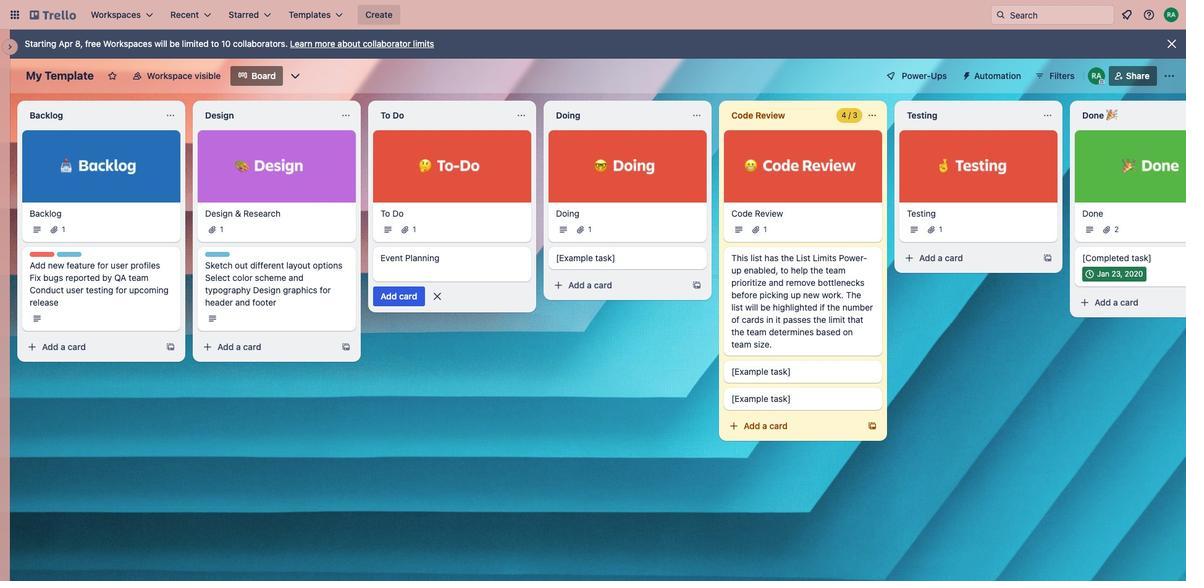 Task type: describe. For each thing, give the bounding box(es) containing it.
Search field
[[1006, 6, 1114, 24]]

new inside 'this list has the list limits power- up enabled, to help the team prioritize and remove bottlenecks before picking up new work. the list will be highlighted if the number of cards in it passes the limit that the team determines based on team size.'
[[803, 290, 820, 300]]

automation
[[974, 70, 1021, 81]]

by
[[102, 272, 112, 283]]

Testing text field
[[900, 106, 1038, 125]]

the down of
[[732, 327, 744, 337]]

add a card button for testing
[[900, 248, 1036, 268]]

1 vertical spatial workspaces
[[103, 38, 152, 49]]

ups
[[931, 70, 947, 81]]

and for sketch out different layout options select color scheme and typography design graphics for header and footer
[[235, 297, 250, 307]]

Jan 23, 2020 checkbox
[[1083, 267, 1147, 282]]

template
[[45, 69, 94, 82]]

that
[[848, 314, 864, 325]]

0 horizontal spatial will
[[154, 38, 167, 49]]

review for code review text field
[[756, 110, 785, 120]]

research
[[244, 208, 281, 218]]

done for done 🎉
[[1083, 110, 1104, 120]]

header
[[205, 297, 233, 307]]

🎉
[[1106, 110, 1118, 120]]

customize views image
[[289, 70, 302, 82]]

graphics
[[283, 285, 317, 295]]

backlog for backlog link
[[30, 208, 62, 218]]

more
[[315, 38, 335, 49]]

[example for the top [example task] "link"
[[556, 252, 593, 263]]

jan 23, 2020
[[1097, 269, 1143, 278]]

collaborators.
[[233, 38, 288, 49]]

apr
[[59, 38, 73, 49]]

starred
[[229, 9, 259, 20]]

card for testing
[[945, 252, 963, 263]]

in
[[766, 314, 773, 325]]

2 1 from the left
[[220, 225, 223, 234]]

create from template… image for doing
[[692, 280, 702, 290]]

the right has
[[781, 252, 794, 263]]

To Do text field
[[373, 106, 512, 125]]

3
[[853, 111, 858, 120]]

Code Review text field
[[724, 106, 837, 125]]

cards
[[742, 314, 764, 325]]

limit
[[829, 314, 845, 325]]

team inside add new feature for user profiles fix bugs reported by qa team conduct user testing for upcoming release
[[129, 272, 149, 283]]

create from template… image for code review
[[868, 421, 877, 431]]

passes
[[783, 314, 811, 325]]

templates button
[[281, 5, 351, 25]]

before
[[732, 290, 757, 300]]

code review for code review text field
[[732, 110, 785, 120]]

card for backlog
[[68, 341, 86, 352]]

create from template… image for design & research
[[341, 342, 351, 352]]

determines
[[769, 327, 814, 337]]

workspace
[[147, 70, 192, 81]]

select
[[205, 272, 230, 283]]

size.
[[754, 339, 772, 349]]

feature
[[67, 260, 95, 270]]

starting apr 8, free workspaces will be limited to 10 collaborators. learn more about collaborator limits
[[25, 38, 434, 49]]

help
[[791, 265, 808, 275]]

create button
[[358, 5, 400, 25]]

bottlenecks
[[818, 277, 865, 288]]

1 vertical spatial list
[[732, 302, 743, 312]]

color: sky, title: none image
[[205, 252, 230, 257]]

be inside 'this list has the list limits power- up enabled, to help the team prioritize and remove bottlenecks before picking up new work. the list will be highlighted if the number of cards in it passes the limit that the team determines based on team size.'
[[761, 302, 771, 312]]

Board name text field
[[20, 66, 100, 86]]

Design text field
[[198, 106, 336, 125]]

workspaces button
[[83, 5, 161, 25]]

Doing text field
[[549, 106, 687, 125]]

sketch
[[205, 260, 233, 270]]

design & research
[[205, 208, 281, 218]]

conduct
[[30, 285, 64, 295]]

collaborator
[[363, 38, 411, 49]]

share
[[1126, 70, 1150, 81]]

list
[[796, 252, 811, 263]]

based
[[816, 327, 841, 337]]

design & research link
[[205, 207, 348, 220]]

[example for [example task] "link" to the middle
[[732, 366, 769, 377]]

profiles
[[131, 260, 160, 270]]

add a card button for doing
[[549, 275, 685, 295]]

2
[[1115, 225, 1119, 234]]

automation button
[[957, 66, 1029, 86]]

templates
[[289, 9, 331, 20]]

a for design
[[236, 341, 241, 352]]

star or unstar board image
[[107, 71, 117, 81]]

board link
[[231, 66, 283, 86]]

typography
[[205, 285, 251, 295]]

[completed task] link
[[1083, 252, 1186, 264]]

add a card for code review
[[744, 421, 788, 431]]

power-ups
[[902, 70, 947, 81]]

the down 'if'
[[814, 314, 826, 325]]

10
[[221, 38, 231, 49]]

color: red, title: none image
[[30, 252, 54, 257]]

2 vertical spatial [example task] link
[[732, 393, 875, 405]]

2 vertical spatial [example task]
[[732, 393, 791, 404]]

create
[[365, 9, 393, 20]]

highlighted
[[773, 302, 818, 312]]

add a card for testing
[[919, 252, 963, 263]]

8,
[[75, 38, 83, 49]]

0 notifications image
[[1120, 7, 1134, 22]]

add a card for backlog
[[42, 341, 86, 352]]

1 for testing
[[939, 225, 943, 234]]

color: sky, title: none image
[[57, 252, 82, 257]]

create from template… image for backlog
[[166, 342, 175, 352]]

0 vertical spatial up
[[732, 265, 742, 275]]

work.
[[822, 290, 844, 300]]

1 vertical spatial user
[[66, 285, 84, 295]]

starred button
[[221, 5, 279, 25]]

doing for 'doing' link
[[556, 208, 579, 218]]

add new feature for user profiles fix bugs reported by qa team conduct user testing for upcoming release link
[[30, 259, 173, 309]]

color
[[233, 272, 253, 283]]

out
[[235, 260, 248, 270]]

starting
[[25, 38, 56, 49]]

1 vertical spatial [example task]
[[732, 366, 791, 377]]

to do link
[[381, 207, 524, 220]]

a for backlog
[[61, 341, 65, 352]]

add card button
[[373, 286, 425, 306]]

&
[[235, 208, 241, 218]]

a for doing
[[587, 280, 592, 290]]

done 🎉
[[1083, 110, 1118, 120]]

backlog for backlog text box
[[30, 110, 63, 120]]

learn
[[290, 38, 313, 49]]

upcoming
[[129, 285, 169, 295]]

0 horizontal spatial for
[[97, 260, 108, 270]]

limits
[[413, 38, 434, 49]]

card for code review
[[770, 421, 788, 431]]

/
[[849, 111, 851, 120]]

primary element
[[0, 0, 1186, 30]]

if
[[820, 302, 825, 312]]

[completed task]
[[1083, 252, 1152, 263]]

for inside sketch out different layout options select color scheme and typography design graphics for header and footer
[[320, 285, 331, 295]]

visible
[[195, 70, 221, 81]]

testing for testing link
[[907, 208, 936, 218]]

1 horizontal spatial and
[[289, 272, 304, 283]]



Task type: locate. For each thing, give the bounding box(es) containing it.
review inside code review text field
[[756, 110, 785, 120]]

a for code review
[[763, 421, 767, 431]]

to do for to do link
[[381, 208, 404, 218]]

filters button
[[1031, 66, 1079, 86]]

0 vertical spatial workspaces
[[91, 9, 141, 20]]

1 for to do
[[413, 225, 416, 234]]

add a card for doing
[[568, 280, 612, 290]]

1 vertical spatial backlog
[[30, 208, 62, 218]]

done inside done link
[[1083, 208, 1104, 218]]

1 vertical spatial to do
[[381, 208, 404, 218]]

4 / 3
[[842, 111, 858, 120]]

1 horizontal spatial be
[[761, 302, 771, 312]]

design for design & research
[[205, 208, 233, 218]]

options
[[313, 260, 343, 270]]

backlog inside text box
[[30, 110, 63, 120]]

1 vertical spatial testing
[[907, 208, 936, 218]]

0 horizontal spatial and
[[235, 297, 250, 307]]

0 vertical spatial create from template… image
[[1043, 253, 1053, 263]]

has
[[765, 252, 779, 263]]

0 vertical spatial testing
[[907, 110, 938, 120]]

1 down to do link
[[413, 225, 416, 234]]

0 vertical spatial user
[[111, 260, 128, 270]]

1 for doing
[[588, 225, 592, 234]]

create from template… image
[[1043, 253, 1053, 263], [868, 421, 877, 431]]

be up in
[[761, 302, 771, 312]]

testing inside text box
[[907, 110, 938, 120]]

1 1 from the left
[[62, 225, 65, 234]]

power- up bottlenecks
[[839, 252, 867, 263]]

4
[[842, 111, 847, 120]]

0 vertical spatial be
[[170, 38, 180, 49]]

1 code review from the top
[[732, 110, 785, 120]]

1 review from the top
[[756, 110, 785, 120]]

number
[[843, 302, 873, 312]]

4 1 from the left
[[588, 225, 592, 234]]

add inside add new feature for user profiles fix bugs reported by qa team conduct user testing for upcoming release
[[30, 260, 46, 270]]

a for testing
[[938, 252, 943, 263]]

to left help on the right top of page
[[781, 265, 789, 275]]

1 down testing link
[[939, 225, 943, 234]]

Backlog text field
[[22, 106, 161, 125]]

be
[[170, 38, 180, 49], [761, 302, 771, 312]]

add new feature for user profiles fix bugs reported by qa team conduct user testing for upcoming release
[[30, 260, 169, 307]]

1 horizontal spatial create from template… image
[[1043, 253, 1053, 263]]

[example for bottommost [example task] "link"
[[732, 393, 769, 404]]

23,
[[1112, 269, 1123, 278]]

1 horizontal spatial new
[[803, 290, 820, 300]]

1 up color: sky, title: none icon
[[220, 225, 223, 234]]

on
[[843, 327, 853, 337]]

and inside 'this list has the list limits power- up enabled, to help the team prioritize and remove bottlenecks before picking up new work. the list will be highlighted if the number of cards in it passes the limit that the team determines based on team size.'
[[769, 277, 784, 288]]

share button
[[1109, 66, 1157, 86]]

doing
[[556, 110, 580, 120], [556, 208, 579, 218]]

limits
[[813, 252, 837, 263]]

do for to do text field
[[393, 110, 404, 120]]

footer
[[252, 297, 276, 307]]

1 done from the top
[[1083, 110, 1104, 120]]

for up by
[[97, 260, 108, 270]]

1 vertical spatial do
[[393, 208, 404, 218]]

and down layout
[[289, 272, 304, 283]]

1 horizontal spatial create from template… image
[[341, 342, 351, 352]]

design up footer
[[253, 285, 281, 295]]

team left the size.
[[732, 339, 752, 349]]

1 horizontal spatial ruby anderson (rubyanderson7) image
[[1164, 7, 1179, 22]]

card for doing
[[594, 280, 612, 290]]

different
[[250, 260, 284, 270]]

new down the remove
[[803, 290, 820, 300]]

and for this list has the list limits power- up enabled, to help the team prioritize and remove bottlenecks before picking up new work. the list will be highlighted if the number of cards in it passes the limit that the team determines based on team size.
[[769, 277, 784, 288]]

2 code review from the top
[[732, 208, 783, 218]]

design inside text field
[[205, 110, 234, 120]]

user down reported
[[66, 285, 84, 295]]

done
[[1083, 110, 1104, 120], [1083, 208, 1104, 218]]

recent button
[[163, 5, 219, 25]]

to
[[211, 38, 219, 49], [781, 265, 789, 275]]

code review inside the code review link
[[732, 208, 783, 218]]

design
[[205, 110, 234, 120], [205, 208, 233, 218], [253, 285, 281, 295]]

card for design
[[243, 341, 261, 352]]

picking
[[760, 290, 789, 300]]

[example
[[556, 252, 593, 263], [732, 366, 769, 377], [732, 393, 769, 404]]

it
[[776, 314, 781, 325]]

new inside add new feature for user profiles fix bugs reported by qa team conduct user testing for upcoming release
[[48, 260, 64, 270]]

0 vertical spatial ruby anderson (rubyanderson7) image
[[1164, 7, 1179, 22]]

2 to from the top
[[381, 208, 390, 218]]

for down qa
[[116, 285, 127, 295]]

the down the limits
[[811, 265, 823, 275]]

up
[[732, 265, 742, 275], [791, 290, 801, 300]]

workspaces inside popup button
[[91, 9, 141, 20]]

will inside 'this list has the list limits power- up enabled, to help the team prioritize and remove bottlenecks before picking up new work. the list will be highlighted if the number of cards in it passes the limit that the team determines based on team size.'
[[746, 302, 758, 312]]

2 vertical spatial design
[[253, 285, 281, 295]]

search image
[[996, 10, 1006, 20]]

user up qa
[[111, 260, 128, 270]]

testing
[[86, 285, 113, 295]]

my
[[26, 69, 42, 82]]

0 vertical spatial doing
[[556, 110, 580, 120]]

0 vertical spatial backlog
[[30, 110, 63, 120]]

doing for doing text box
[[556, 110, 580, 120]]

this list has the list limits power- up enabled, to help the team prioritize and remove bottlenecks before picking up new work. the list will be highlighted if the number of cards in it passes the limit that the team determines based on team size. link
[[732, 252, 875, 351]]

add a card button for backlog
[[22, 337, 158, 357]]

1 to from the top
[[381, 110, 391, 120]]

1 vertical spatial be
[[761, 302, 771, 312]]

1 for backlog
[[62, 225, 65, 234]]

team up bottlenecks
[[826, 265, 846, 275]]

1 do from the top
[[393, 110, 404, 120]]

1 vertical spatial [example task] link
[[732, 366, 875, 378]]

team down cards at the bottom right of page
[[747, 327, 767, 337]]

done for done
[[1083, 208, 1104, 218]]

qa
[[114, 272, 126, 283]]

5 1 from the left
[[764, 225, 767, 234]]

Enter a title for this card… text field
[[373, 247, 531, 282]]

design for design
[[205, 110, 234, 120]]

0 horizontal spatial ruby anderson (rubyanderson7) image
[[1088, 67, 1105, 85]]

1 up color: sky, title: none image
[[62, 225, 65, 234]]

a
[[938, 252, 943, 263], [587, 280, 592, 290], [1113, 297, 1118, 307], [61, 341, 65, 352], [236, 341, 241, 352], [763, 421, 767, 431]]

learn more about collaborator limits link
[[290, 38, 434, 49]]

1 vertical spatial doing
[[556, 208, 579, 218]]

0 horizontal spatial user
[[66, 285, 84, 295]]

this member is an admin of this board. image
[[1099, 79, 1105, 85]]

0 vertical spatial review
[[756, 110, 785, 120]]

code review
[[732, 110, 785, 120], [732, 208, 783, 218]]

ruby anderson (rubyanderson7) image right the filters
[[1088, 67, 1105, 85]]

this
[[732, 252, 748, 263]]

testing for testing text box
[[907, 110, 938, 120]]

will up workspace
[[154, 38, 167, 49]]

done left '🎉'
[[1083, 110, 1104, 120]]

recent
[[170, 9, 199, 20]]

add a card button
[[900, 248, 1036, 268], [549, 275, 685, 295], [1075, 293, 1186, 312], [22, 337, 158, 357], [198, 337, 334, 357], [724, 416, 860, 436]]

0 vertical spatial to
[[381, 110, 391, 120]]

and
[[289, 272, 304, 283], [769, 277, 784, 288], [235, 297, 250, 307]]

doing inside text box
[[556, 110, 580, 120]]

filters
[[1050, 70, 1075, 81]]

1 vertical spatial ruby anderson (rubyanderson7) image
[[1088, 67, 1105, 85]]

will
[[154, 38, 167, 49], [746, 302, 758, 312]]

[example task] link
[[556, 252, 699, 264], [732, 366, 875, 378], [732, 393, 875, 405]]

this list has the list limits power- up enabled, to help the team prioritize and remove bottlenecks before picking up new work. the list will be highlighted if the number of cards in it passes the limit that the team determines based on team size.
[[732, 252, 873, 349]]

power-
[[902, 70, 931, 81], [839, 252, 867, 263]]

0 vertical spatial design
[[205, 110, 234, 120]]

0 vertical spatial code
[[732, 110, 753, 120]]

create from template… image for testing
[[1043, 253, 1053, 263]]

code for the code review link
[[732, 208, 753, 218]]

workspace visible
[[147, 70, 221, 81]]

be left limited
[[170, 38, 180, 49]]

6 1 from the left
[[939, 225, 943, 234]]

1 backlog from the top
[[30, 110, 63, 120]]

design left &
[[205, 208, 233, 218]]

2 horizontal spatial and
[[769, 277, 784, 288]]

2 review from the top
[[755, 208, 783, 218]]

0 horizontal spatial power-
[[839, 252, 867, 263]]

to for to do link
[[381, 208, 390, 218]]

layout
[[287, 260, 311, 270]]

1 down 'doing' link
[[588, 225, 592, 234]]

0 vertical spatial list
[[751, 252, 762, 263]]

to do inside text field
[[381, 110, 404, 120]]

testing link
[[907, 207, 1050, 220]]

0 vertical spatial to do
[[381, 110, 404, 120]]

1 vertical spatial design
[[205, 208, 233, 218]]

1 for code review
[[764, 225, 767, 234]]

list up of
[[732, 302, 743, 312]]

reported
[[65, 272, 100, 283]]

open information menu image
[[1143, 9, 1155, 21]]

to left 10
[[211, 38, 219, 49]]

0 vertical spatial code review
[[732, 110, 785, 120]]

enabled,
[[744, 265, 778, 275]]

2 horizontal spatial create from template… image
[[692, 280, 702, 290]]

power- inside 'this list has the list limits power- up enabled, to help the team prioritize and remove bottlenecks before picking up new work. the list will be highlighted if the number of cards in it passes the limit that the team determines based on team size.'
[[839, 252, 867, 263]]

for
[[97, 260, 108, 270], [116, 285, 127, 295], [320, 285, 331, 295]]

code review link
[[732, 207, 875, 220]]

0 horizontal spatial to
[[211, 38, 219, 49]]

review inside the code review link
[[755, 208, 783, 218]]

board
[[252, 70, 276, 81]]

1 vertical spatial [example
[[732, 366, 769, 377]]

2 horizontal spatial for
[[320, 285, 331, 295]]

1 vertical spatial code review
[[732, 208, 783, 218]]

1 vertical spatial to
[[381, 208, 390, 218]]

0 vertical spatial [example task]
[[556, 252, 615, 263]]

cancel image
[[431, 290, 443, 303]]

card inside button
[[399, 291, 417, 301]]

remove
[[786, 277, 816, 288]]

team down profiles at the top left of the page
[[129, 272, 149, 283]]

1 vertical spatial up
[[791, 290, 801, 300]]

1 to do from the top
[[381, 110, 404, 120]]

code review for the code review link
[[732, 208, 783, 218]]

the
[[846, 290, 861, 300]]

1 vertical spatial new
[[803, 290, 820, 300]]

review for the code review link
[[755, 208, 783, 218]]

done up [completed
[[1083, 208, 1104, 218]]

to inside 'this list has the list limits power- up enabled, to help the team prioritize and remove bottlenecks before picking up new work. the list will be highlighted if the number of cards in it passes the limit that the team determines based on team size.'
[[781, 265, 789, 275]]

2 testing from the top
[[907, 208, 936, 218]]

2 code from the top
[[732, 208, 753, 218]]

1 horizontal spatial user
[[111, 260, 128, 270]]

add a card button for code review
[[724, 416, 860, 436]]

Done 🎉 text field
[[1075, 106, 1186, 125]]

backlog down my
[[30, 110, 63, 120]]

to
[[381, 110, 391, 120], [381, 208, 390, 218]]

1 vertical spatial done
[[1083, 208, 1104, 218]]

add a card for design
[[217, 341, 261, 352]]

ruby anderson (rubyanderson7) image right open information menu image
[[1164, 7, 1179, 22]]

workspaces up free on the top left of the page
[[91, 9, 141, 20]]

3 1 from the left
[[413, 225, 416, 234]]

about
[[338, 38, 361, 49]]

add a card button for design
[[198, 337, 334, 357]]

list up "enabled,"
[[751, 252, 762, 263]]

1 horizontal spatial list
[[751, 252, 762, 263]]

0 vertical spatial will
[[154, 38, 167, 49]]

power- inside button
[[902, 70, 931, 81]]

0 vertical spatial do
[[393, 110, 404, 120]]

backlog link
[[30, 207, 173, 220]]

1 doing from the top
[[556, 110, 580, 120]]

1 vertical spatial power-
[[839, 252, 867, 263]]

workspaces down the workspaces popup button
[[103, 38, 152, 49]]

1 horizontal spatial will
[[746, 302, 758, 312]]

0 vertical spatial [example task] link
[[556, 252, 699, 264]]

sketch out different layout options select color scheme and typography design graphics for header and footer
[[205, 260, 343, 307]]

workspace visible button
[[125, 66, 228, 86]]

show menu image
[[1163, 70, 1176, 82]]

for down options
[[320, 285, 331, 295]]

backlog
[[30, 110, 63, 120], [30, 208, 62, 218]]

power-ups button
[[877, 66, 955, 86]]

testing
[[907, 110, 938, 120], [907, 208, 936, 218]]

2020
[[1125, 269, 1143, 278]]

0 horizontal spatial new
[[48, 260, 64, 270]]

1 vertical spatial will
[[746, 302, 758, 312]]

1 testing from the top
[[907, 110, 938, 120]]

code for code review text field
[[732, 110, 753, 120]]

new up bugs
[[48, 260, 64, 270]]

design down visible
[[205, 110, 234, 120]]

0 horizontal spatial be
[[170, 38, 180, 49]]

user
[[111, 260, 128, 270], [66, 285, 84, 295]]

up up highlighted
[[791, 290, 801, 300]]

2 do from the top
[[393, 208, 404, 218]]

free
[[85, 38, 101, 49]]

team
[[826, 265, 846, 275], [129, 272, 149, 283], [747, 327, 767, 337], [732, 339, 752, 349]]

1 vertical spatial create from template… image
[[868, 421, 877, 431]]

add inside add card button
[[381, 291, 397, 301]]

do for to do link
[[393, 208, 404, 218]]

2 doing from the top
[[556, 208, 579, 218]]

up down this
[[732, 265, 742, 275]]

code inside text field
[[732, 110, 753, 120]]

0 vertical spatial done
[[1083, 110, 1104, 120]]

task]
[[595, 252, 615, 263], [1132, 252, 1152, 263], [771, 366, 791, 377], [771, 393, 791, 404]]

code review inside code review text field
[[732, 110, 785, 120]]

1 vertical spatial to
[[781, 265, 789, 275]]

to for to do text field
[[381, 110, 391, 120]]

will up cards at the bottom right of page
[[746, 302, 758, 312]]

1 horizontal spatial up
[[791, 290, 801, 300]]

1 horizontal spatial to
[[781, 265, 789, 275]]

design inside sketch out different layout options select color scheme and typography design graphics for header and footer
[[253, 285, 281, 295]]

0 horizontal spatial up
[[732, 265, 742, 275]]

to do
[[381, 110, 404, 120], [381, 208, 404, 218]]

0 vertical spatial to
[[211, 38, 219, 49]]

1 vertical spatial code
[[732, 208, 753, 218]]

prioritize
[[732, 277, 767, 288]]

1 vertical spatial review
[[755, 208, 783, 218]]

0 horizontal spatial create from template… image
[[166, 342, 175, 352]]

2 to do from the top
[[381, 208, 404, 218]]

backlog up color: red, title: none image
[[30, 208, 62, 218]]

sm image
[[957, 66, 974, 83]]

the right 'if'
[[827, 302, 840, 312]]

new
[[48, 260, 64, 270], [803, 290, 820, 300]]

back to home image
[[30, 5, 76, 25]]

[completed
[[1083, 252, 1130, 263]]

0 vertical spatial power-
[[902, 70, 931, 81]]

and up picking
[[769, 277, 784, 288]]

done inside "done 🎉" text box
[[1083, 110, 1104, 120]]

to inside text field
[[381, 110, 391, 120]]

2 backlog from the top
[[30, 208, 62, 218]]

jan
[[1097, 269, 1110, 278]]

2 vertical spatial [example
[[732, 393, 769, 404]]

1 up has
[[764, 225, 767, 234]]

do inside text field
[[393, 110, 404, 120]]

of
[[732, 314, 740, 325]]

done link
[[1083, 207, 1186, 220]]

create from template… image
[[692, 280, 702, 290], [166, 342, 175, 352], [341, 342, 351, 352]]

1 horizontal spatial for
[[116, 285, 127, 295]]

and down typography
[[235, 297, 250, 307]]

ruby anderson (rubyanderson7) image
[[1164, 7, 1179, 22], [1088, 67, 1105, 85]]

1 code from the top
[[732, 110, 753, 120]]

0 vertical spatial new
[[48, 260, 64, 270]]

2 done from the top
[[1083, 208, 1104, 218]]

0 vertical spatial [example
[[556, 252, 593, 263]]

power- left sm icon
[[902, 70, 931, 81]]

1 horizontal spatial power-
[[902, 70, 931, 81]]

0 horizontal spatial list
[[732, 302, 743, 312]]

0 horizontal spatial create from template… image
[[868, 421, 877, 431]]

to do for to do text field
[[381, 110, 404, 120]]



Task type: vqa. For each thing, say whether or not it's contained in the screenshot.
Workspace navigation collapse icon
no



